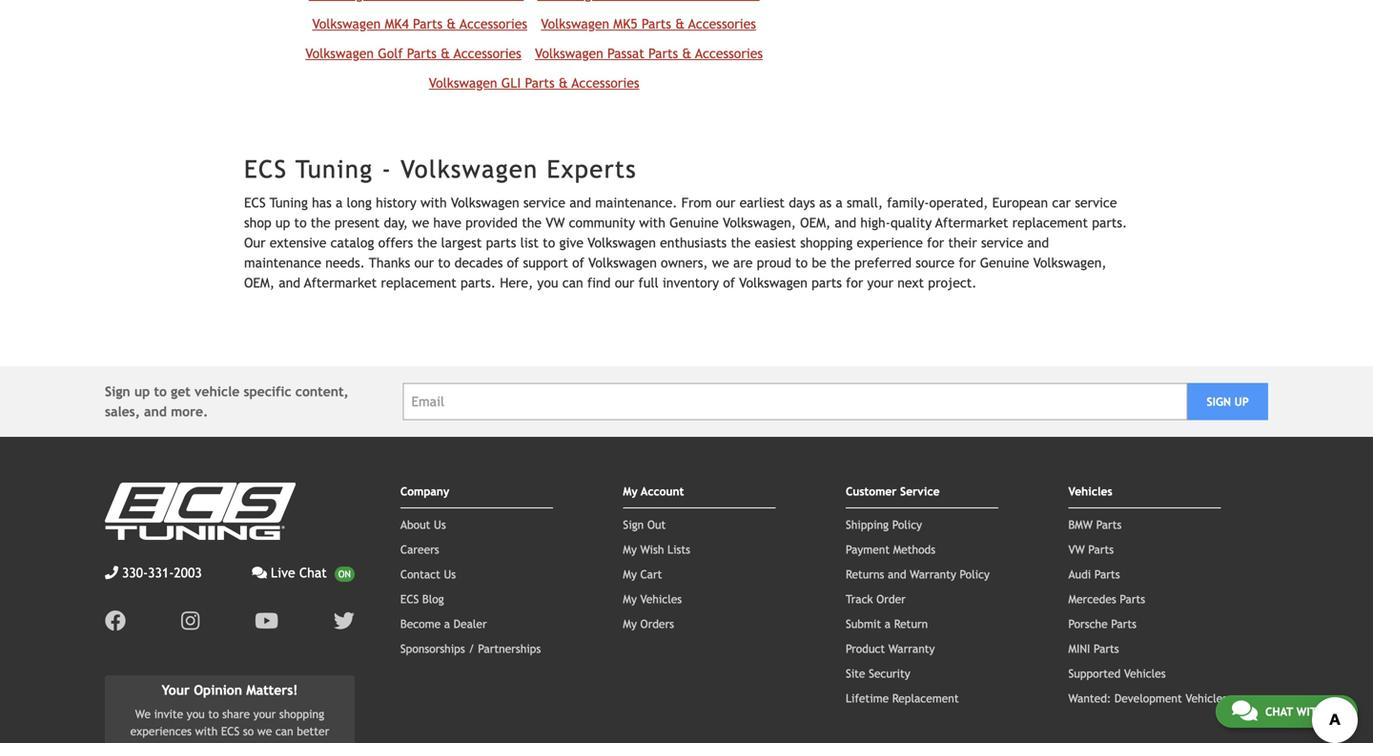 Task type: locate. For each thing, give the bounding box(es) containing it.
source
[[916, 255, 955, 270]]

0 horizontal spatial our
[[414, 255, 434, 270]]

us inside chat with us link
[[1328, 705, 1342, 718]]

extensive
[[270, 235, 327, 250]]

0 horizontal spatial aftermarket
[[304, 275, 377, 290]]

sign inside sign up to get vehicle specific content, sales, and more.
[[105, 384, 130, 399]]

to left 'share' at the left of the page
[[208, 707, 219, 721]]

volkswagen left mk5
[[541, 16, 610, 31]]

sponsorships
[[401, 642, 465, 655]]

volkswagen up have
[[401, 155, 538, 183]]

oem, down maintenance
[[244, 275, 275, 290]]

0 horizontal spatial volkswagen,
[[723, 215, 796, 230]]

1 horizontal spatial shopping
[[800, 235, 853, 250]]

can left the better
[[276, 724, 293, 738]]

and up order
[[888, 567, 907, 581]]

meet
[[185, 742, 211, 743]]

volkswagen,
[[723, 215, 796, 230], [1034, 255, 1107, 270]]

genuine up enthusiasts
[[670, 215, 719, 230]]

our left full
[[615, 275, 635, 290]]

careers link
[[401, 543, 439, 556]]

volkswagen, down car
[[1034, 255, 1107, 270]]

vw up audi
[[1069, 543, 1085, 556]]

the right be
[[831, 255, 851, 270]]

sign for sign out
[[623, 518, 644, 531]]

shopping up the better
[[279, 707, 324, 721]]

oem, down as
[[800, 215, 831, 230]]

parts down be
[[812, 275, 842, 290]]

can left find
[[562, 275, 583, 290]]

comments image left chat with us
[[1232, 699, 1258, 722]]

up inside sign up to get vehicle specific content, sales, and more.
[[134, 384, 150, 399]]

2 vertical spatial for
[[846, 275, 864, 290]]

1 horizontal spatial chat
[[1266, 705, 1294, 718]]

my left account
[[623, 484, 638, 498]]

0 vertical spatial parts
[[486, 235, 516, 250]]

2 horizontal spatial up
[[1235, 395, 1249, 408]]

facebook logo image
[[105, 610, 126, 631]]

submit a return link
[[846, 617, 928, 630]]

comments image left live
[[252, 566, 267, 579]]

comments image inside live chat link
[[252, 566, 267, 579]]

and down small,
[[835, 215, 857, 230]]

earliest
[[740, 195, 785, 210]]

our right from
[[716, 195, 736, 210]]

vw
[[546, 215, 565, 230], [1069, 543, 1085, 556]]

your down preferred
[[868, 275, 894, 290]]

replacement
[[1013, 215, 1088, 230], [381, 275, 457, 290]]

0 horizontal spatial sign
[[105, 384, 130, 399]]

0 horizontal spatial chat
[[299, 565, 327, 580]]

service
[[523, 195, 566, 210], [1075, 195, 1117, 210], [981, 235, 1024, 250]]

0 horizontal spatial we
[[257, 724, 272, 738]]

our right the thanks at the left of the page
[[414, 255, 434, 270]]

accessories for volkswagen golf parts & accessories
[[454, 46, 522, 61]]

0 horizontal spatial for
[[846, 275, 864, 290]]

0 vertical spatial needs.
[[325, 255, 365, 270]]

shopping inside we invite you to share your shopping experiences with ecs so we can better meet your needs.
[[279, 707, 324, 721]]

and right sales, at the left
[[144, 404, 167, 419]]

your
[[868, 275, 894, 290], [253, 707, 276, 721], [215, 742, 237, 743]]

shopping inside ecs tuning has a long history with volkswagen service and maintenance. from our earliest days as a small, family-operated, european car service shop up to the present day, we have provided the vw community with genuine volkswagen, oem, and high-quality aftermarket replacement parts. our extensive catalog offers the largest parts list to give volkswagen enthusiasts the easiest shopping experience for their service and maintenance needs. thanks our to decades of support of volkswagen owners, we are proud to be the preferred source for genuine volkswagen, oem, and aftermarket replacement parts. here, you can find our full inventory of volkswagen parts for your next project.
[[800, 235, 853, 250]]

sign for sign up
[[1207, 395, 1231, 408]]

2 my from the top
[[623, 543, 637, 556]]

0 horizontal spatial parts.
[[461, 275, 496, 290]]

volkswagen up volkswagen gli parts & accessories
[[535, 46, 604, 61]]

0 vertical spatial genuine
[[670, 215, 719, 230]]

330-
[[122, 565, 148, 580]]

my vehicles link
[[623, 592, 682, 605]]

a right has
[[336, 195, 343, 210]]

largest
[[441, 235, 482, 250]]

about us
[[401, 518, 446, 531]]

accessories for volkswagen mk5 parts & accessories
[[689, 16, 756, 31]]

up inside button
[[1235, 395, 1249, 408]]

0 vertical spatial for
[[927, 235, 945, 250]]

parts right bmw
[[1097, 518, 1122, 531]]

aftermarket up their
[[936, 215, 1009, 230]]

policy
[[892, 518, 922, 531], [960, 567, 990, 581]]

1 vertical spatial volkswagen,
[[1034, 255, 1107, 270]]

0 vertical spatial parts.
[[1092, 215, 1128, 230]]

1 vertical spatial oem,
[[244, 275, 275, 290]]

we left are
[[712, 255, 729, 270]]

our
[[716, 195, 736, 210], [414, 255, 434, 270], [615, 275, 635, 290]]

parts
[[413, 16, 443, 31], [642, 16, 671, 31], [407, 46, 437, 61], [649, 46, 678, 61], [525, 75, 555, 90], [1097, 518, 1122, 531], [1089, 543, 1114, 556], [1095, 567, 1120, 581], [1120, 592, 1146, 605], [1111, 617, 1137, 630], [1094, 642, 1119, 655]]

1 horizontal spatial oem,
[[800, 215, 831, 230]]

2 horizontal spatial we
[[712, 255, 729, 270]]

1 horizontal spatial needs.
[[325, 255, 365, 270]]

3 my from the top
[[623, 567, 637, 581]]

4 my from the top
[[623, 592, 637, 605]]

1 vertical spatial us
[[444, 567, 456, 581]]

has
[[312, 195, 332, 210]]

sign out
[[623, 518, 666, 531]]

my cart
[[623, 567, 662, 581]]

parts down provided
[[486, 235, 516, 250]]

parts down mercedes parts
[[1111, 617, 1137, 630]]

comments image
[[252, 566, 267, 579], [1232, 699, 1258, 722]]

1 vertical spatial replacement
[[381, 275, 457, 290]]

1 my from the top
[[623, 484, 638, 498]]

volkswagen mk5 parts & accessories link
[[541, 16, 756, 31]]

our
[[244, 235, 266, 250]]

customer
[[846, 484, 897, 498]]

comments image for chat
[[1232, 699, 1258, 722]]

1 horizontal spatial vw
[[1069, 543, 1085, 556]]

my cart link
[[623, 567, 662, 581]]

1 horizontal spatial sign
[[623, 518, 644, 531]]

and inside sign up to get vehicle specific content, sales, and more.
[[144, 404, 167, 419]]

needs. down so
[[241, 742, 275, 743]]

my for my cart
[[623, 567, 637, 581]]

1 vertical spatial our
[[414, 255, 434, 270]]

0 horizontal spatial vw
[[546, 215, 565, 230]]

2 vertical spatial us
[[1328, 705, 1342, 718]]

methods
[[893, 543, 936, 556]]

comments image inside chat with us link
[[1232, 699, 1258, 722]]

to left be
[[796, 255, 808, 270]]

ecs inside ecs tuning has a long history with volkswagen service and maintenance. from our earliest days as a small, family-operated, european car service shop up to the present day, we have provided the vw community with genuine volkswagen, oem, and high-quality aftermarket replacement parts. our extensive catalog offers the largest parts list to give volkswagen enthusiasts the easiest shopping experience for their service and maintenance needs. thanks our to decades of support of volkswagen owners, we are proud to be the preferred source for genuine volkswagen, oem, and aftermarket replacement parts. here, you can find our full inventory of volkswagen parts for your next project.
[[244, 195, 266, 210]]

up for sign up
[[1235, 395, 1249, 408]]

& right 'gli'
[[559, 75, 568, 90]]

1 vertical spatial your
[[253, 707, 276, 721]]

the up "list"
[[522, 215, 542, 230]]

0 vertical spatial volkswagen,
[[723, 215, 796, 230]]

vehicles right development
[[1186, 691, 1228, 705]]

ecs tuning image
[[105, 482, 296, 540]]

of down are
[[723, 275, 735, 290]]

of down the give
[[572, 255, 585, 270]]

we invite you to share your shopping experiences with ecs so we can better meet your needs.
[[130, 707, 329, 743]]

0 vertical spatial shopping
[[800, 235, 853, 250]]

community
[[569, 215, 635, 230]]

my down my cart link
[[623, 592, 637, 605]]

0 horizontal spatial can
[[276, 724, 293, 738]]

parts down porsche parts
[[1094, 642, 1119, 655]]

your opinion matters!
[[162, 682, 298, 698]]

1 vertical spatial needs.
[[241, 742, 275, 743]]

day,
[[384, 215, 408, 230]]

1 horizontal spatial service
[[981, 235, 1024, 250]]

we right so
[[257, 724, 272, 738]]

0 horizontal spatial policy
[[892, 518, 922, 531]]

1 vertical spatial parts
[[812, 275, 842, 290]]

account
[[641, 484, 684, 498]]

0 vertical spatial you
[[537, 275, 558, 290]]

your up so
[[253, 707, 276, 721]]

0 horizontal spatial comments image
[[252, 566, 267, 579]]

sign out link
[[623, 518, 666, 531]]

contact us
[[401, 567, 456, 581]]

my
[[623, 484, 638, 498], [623, 543, 637, 556], [623, 567, 637, 581], [623, 592, 637, 605], [623, 617, 637, 630]]

service right their
[[981, 235, 1024, 250]]

0 horizontal spatial up
[[134, 384, 150, 399]]

1 horizontal spatial comments image
[[1232, 699, 1258, 722]]

for up source
[[927, 235, 945, 250]]

phone image
[[105, 566, 118, 579]]

my left the "wish"
[[623, 543, 637, 556]]

accessories for volkswagen gli parts & accessories
[[572, 75, 640, 90]]

tuning left has
[[270, 195, 308, 210]]

shopping
[[800, 235, 853, 250], [279, 707, 324, 721]]

&
[[447, 16, 456, 31], [676, 16, 685, 31], [441, 46, 450, 61], [682, 46, 692, 61], [559, 75, 568, 90]]

lifetime
[[846, 691, 889, 705]]

0 horizontal spatial genuine
[[670, 215, 719, 230]]

0 vertical spatial can
[[562, 275, 583, 290]]

we right day, on the left top of page
[[412, 215, 429, 230]]

list
[[520, 235, 539, 250]]

car
[[1052, 195, 1071, 210]]

1 horizontal spatial up
[[276, 215, 290, 230]]

my for my vehicles
[[623, 592, 637, 605]]

1 vertical spatial can
[[276, 724, 293, 738]]

comments image for live
[[252, 566, 267, 579]]

you right the invite
[[187, 707, 205, 721]]

volkswagen down proud
[[739, 275, 808, 290]]

my left orders
[[623, 617, 637, 630]]

shipping policy link
[[846, 518, 922, 531]]

product warranty
[[846, 642, 935, 655]]

sign inside button
[[1207, 395, 1231, 408]]

0 vertical spatial replacement
[[1013, 215, 1088, 230]]

development
[[1115, 691, 1182, 705]]

0 horizontal spatial shopping
[[279, 707, 324, 721]]

parts up mercedes parts
[[1095, 567, 1120, 581]]

0 vertical spatial tuning
[[296, 155, 373, 183]]

their
[[949, 235, 977, 250]]

1 horizontal spatial aftermarket
[[936, 215, 1009, 230]]

& for passat
[[682, 46, 692, 61]]

1 vertical spatial warranty
[[889, 642, 935, 655]]

volkswagen
[[312, 16, 381, 31], [541, 16, 610, 31], [305, 46, 374, 61], [535, 46, 604, 61], [429, 75, 498, 90], [401, 155, 538, 183], [451, 195, 519, 210], [588, 235, 656, 250], [589, 255, 657, 270], [739, 275, 808, 290]]

2 horizontal spatial sign
[[1207, 395, 1231, 408]]

and
[[570, 195, 591, 210], [835, 215, 857, 230], [1028, 235, 1049, 250], [279, 275, 300, 290], [144, 404, 167, 419], [888, 567, 907, 581]]

& for golf
[[441, 46, 450, 61]]

the down have
[[417, 235, 437, 250]]

mini
[[1069, 642, 1091, 655]]

the down has
[[311, 215, 331, 230]]

twitter logo image
[[334, 610, 355, 631]]

1 horizontal spatial our
[[615, 275, 635, 290]]

1 horizontal spatial parts
[[812, 275, 842, 290]]

product warranty link
[[846, 642, 935, 655]]

1 vertical spatial shopping
[[279, 707, 324, 721]]

5 my from the top
[[623, 617, 637, 630]]

to left get
[[154, 384, 167, 399]]

1 horizontal spatial replacement
[[1013, 215, 1088, 230]]

& up volkswagen golf parts & accessories
[[447, 16, 456, 31]]

for down preferred
[[846, 275, 864, 290]]

project.
[[928, 275, 977, 290]]

1 vertical spatial comments image
[[1232, 699, 1258, 722]]

shopping up be
[[800, 235, 853, 250]]

of up here,
[[507, 255, 519, 270]]

and up community
[[570, 195, 591, 210]]

your right meet at the bottom
[[215, 742, 237, 743]]

careers
[[401, 543, 439, 556]]

tuning inside ecs tuning has a long history with volkswagen service and maintenance. from our earliest days as a small, family-operated, european car service shop up to the present day, we have provided the vw community with genuine volkswagen, oem, and high-quality aftermarket replacement parts. our extensive catalog offers the largest parts list to give volkswagen enthusiasts the easiest shopping experience for their service and maintenance needs. thanks our to decades of support of volkswagen owners, we are proud to be the preferred source for genuine volkswagen, oem, and aftermarket replacement parts. here, you can find our full inventory of volkswagen parts for your next project.
[[270, 195, 308, 210]]

0 vertical spatial oem,
[[800, 215, 831, 230]]

returns and warranty policy
[[846, 567, 990, 581]]

out
[[647, 518, 666, 531]]

1 vertical spatial vw
[[1069, 543, 1085, 556]]

0 vertical spatial your
[[868, 275, 894, 290]]

to
[[294, 215, 307, 230], [543, 235, 555, 250], [438, 255, 451, 270], [796, 255, 808, 270], [154, 384, 167, 399], [208, 707, 219, 721]]

us for about us
[[434, 518, 446, 531]]

us
[[434, 518, 446, 531], [444, 567, 456, 581], [1328, 705, 1342, 718]]

provided
[[466, 215, 518, 230]]

of
[[507, 255, 519, 270], [572, 255, 585, 270], [723, 275, 735, 290]]

shipping
[[846, 518, 889, 531]]

returns
[[846, 567, 885, 581]]

parts right the mk4
[[413, 16, 443, 31]]

0 horizontal spatial needs.
[[241, 742, 275, 743]]

a left the dealer at the left bottom of page
[[444, 617, 450, 630]]

better
[[297, 724, 329, 738]]

service right car
[[1075, 195, 1117, 210]]

and down european
[[1028, 235, 1049, 250]]

0 vertical spatial comments image
[[252, 566, 267, 579]]

0 vertical spatial our
[[716, 195, 736, 210]]

1 vertical spatial chat
[[1266, 705, 1294, 718]]

replacement down the thanks at the left of the page
[[381, 275, 457, 290]]

you inside we invite you to share your shopping experiences with ecs so we can better meet your needs.
[[187, 707, 205, 721]]

warranty down methods
[[910, 567, 957, 581]]

0 horizontal spatial you
[[187, 707, 205, 721]]

to inside sign up to get vehicle specific content, sales, and more.
[[154, 384, 167, 399]]

replacement down car
[[1013, 215, 1088, 230]]

volkswagen left the mk4
[[312, 16, 381, 31]]

become a dealer link
[[401, 617, 487, 630]]

to right "list"
[[543, 235, 555, 250]]

for
[[927, 235, 945, 250], [959, 255, 976, 270], [846, 275, 864, 290]]

0 vertical spatial vw
[[546, 215, 565, 230]]

0 vertical spatial us
[[434, 518, 446, 531]]

volkswagen down community
[[588, 235, 656, 250]]

vehicles up orders
[[640, 592, 682, 605]]

1 horizontal spatial you
[[537, 275, 558, 290]]

porsche
[[1069, 617, 1108, 630]]

tuning up has
[[296, 155, 373, 183]]

1 vertical spatial for
[[959, 255, 976, 270]]

bmw parts
[[1069, 518, 1122, 531]]

vw parts link
[[1069, 543, 1114, 556]]

1 vertical spatial tuning
[[270, 195, 308, 210]]

warranty down return
[[889, 642, 935, 655]]

1 vertical spatial genuine
[[980, 255, 1030, 270]]

volkswagen, down the earliest
[[723, 215, 796, 230]]

can inside we invite you to share your shopping experiences with ecs so we can better meet your needs.
[[276, 724, 293, 738]]

order
[[877, 592, 906, 605]]

vehicles up wanted: development vehicles
[[1124, 667, 1166, 680]]

warranty
[[910, 567, 957, 581], [889, 642, 935, 655]]

you down the 'support'
[[537, 275, 558, 290]]

for down their
[[959, 255, 976, 270]]

lifetime replacement link
[[846, 691, 959, 705]]

volkswagen gli parts & accessories
[[429, 75, 640, 90]]

and down maintenance
[[279, 275, 300, 290]]

parts up porsche parts link at the bottom right of page
[[1120, 592, 1146, 605]]

my for my wish lists
[[623, 543, 637, 556]]

needs. inside we invite you to share your shopping experiences with ecs so we can better meet your needs.
[[241, 742, 275, 743]]

my left cart
[[623, 567, 637, 581]]

site security link
[[846, 667, 911, 680]]

needs. down catalog
[[325, 255, 365, 270]]

0 vertical spatial we
[[412, 215, 429, 230]]

1 horizontal spatial genuine
[[980, 255, 1030, 270]]

1 horizontal spatial can
[[562, 275, 583, 290]]

0 horizontal spatial your
[[215, 742, 237, 743]]

aftermarket down catalog
[[304, 275, 377, 290]]

& down volkswagen mk4 parts & accessories link
[[441, 46, 450, 61]]

vw up the give
[[546, 215, 565, 230]]

maintenance
[[244, 255, 321, 270]]

1 horizontal spatial volkswagen,
[[1034, 255, 1107, 270]]

2 horizontal spatial our
[[716, 195, 736, 210]]

2 vertical spatial we
[[257, 724, 272, 738]]

/
[[469, 642, 475, 655]]

1 vertical spatial policy
[[960, 567, 990, 581]]

are
[[734, 255, 753, 270]]

service up "list"
[[523, 195, 566, 210]]

tuning
[[296, 155, 373, 183], [270, 195, 308, 210]]

& up 'volkswagen passat parts & accessories'
[[676, 16, 685, 31]]

accessories for volkswagen passat parts & accessories
[[695, 46, 763, 61]]

1 horizontal spatial for
[[927, 235, 945, 250]]

mercedes
[[1069, 592, 1117, 605]]

2 horizontal spatial your
[[868, 275, 894, 290]]

& down volkswagen mk5 parts & accessories link
[[682, 46, 692, 61]]



Task type: vqa. For each thing, say whether or not it's contained in the screenshot.
"Tires"
no



Task type: describe. For each thing, give the bounding box(es) containing it.
0 horizontal spatial replacement
[[381, 275, 457, 290]]

Email email field
[[403, 383, 1188, 420]]

your inside ecs tuning has a long history with volkswagen service and maintenance. from our earliest days as a small, family-operated, european car service shop up to the present day, we have provided the vw community with genuine volkswagen, oem, and high-quality aftermarket replacement parts. our extensive catalog offers the largest parts list to give volkswagen enthusiasts the easiest shopping experience for their service and maintenance needs. thanks our to decades of support of volkswagen owners, we are proud to be the preferred source for genuine volkswagen, oem, and aftermarket replacement parts. here, you can find our full inventory of volkswagen parts for your next project.
[[868, 275, 894, 290]]

parts right 'gli'
[[525, 75, 555, 90]]

operated,
[[930, 195, 989, 210]]

1 horizontal spatial policy
[[960, 567, 990, 581]]

the up are
[[731, 235, 751, 250]]

1 vertical spatial parts.
[[461, 275, 496, 290]]

parts down volkswagen mk4 parts & accessories link
[[407, 46, 437, 61]]

ecs for ecs tuning - volkswagen experts
[[244, 155, 287, 183]]

1 vertical spatial we
[[712, 255, 729, 270]]

porsche parts
[[1069, 617, 1137, 630]]

ecs blog link
[[401, 592, 444, 605]]

instagram logo image
[[181, 610, 200, 631]]

more.
[[171, 404, 208, 419]]

supported vehicles link
[[1069, 667, 1166, 680]]

to up extensive at top left
[[294, 215, 307, 230]]

share
[[222, 707, 250, 721]]

about us link
[[401, 518, 446, 531]]

inventory
[[663, 275, 719, 290]]

volkswagen mk4 parts & accessories link
[[312, 16, 528, 31]]

track
[[846, 592, 873, 605]]

so
[[243, 724, 254, 738]]

mini parts link
[[1069, 642, 1119, 655]]

volkswagen up provided
[[451, 195, 519, 210]]

my wish lists link
[[623, 543, 691, 556]]

audi parts link
[[1069, 567, 1120, 581]]

live chat link
[[252, 563, 355, 583]]

my for my account
[[623, 484, 638, 498]]

0 vertical spatial chat
[[299, 565, 327, 580]]

2 horizontal spatial of
[[723, 275, 735, 290]]

parts up 'volkswagen passat parts & accessories'
[[642, 16, 671, 31]]

return
[[894, 617, 928, 630]]

ecs inside we invite you to share your shopping experiences with ecs so we can better meet your needs.
[[221, 724, 240, 738]]

days
[[789, 195, 815, 210]]

partnerships
[[478, 642, 541, 655]]

site security
[[846, 667, 911, 680]]

present
[[335, 215, 380, 230]]

volkswagen golf parts & accessories
[[305, 46, 522, 61]]

bmw parts link
[[1069, 518, 1122, 531]]

as
[[819, 195, 832, 210]]

porsche parts link
[[1069, 617, 1137, 630]]

experiences
[[130, 724, 192, 738]]

experts
[[547, 155, 637, 183]]

sign up to get vehicle specific content, sales, and more.
[[105, 384, 349, 419]]

0 horizontal spatial of
[[507, 255, 519, 270]]

submit
[[846, 617, 881, 630]]

us for contact us
[[444, 567, 456, 581]]

from
[[682, 195, 712, 210]]

mercedes parts link
[[1069, 592, 1146, 605]]

thanks
[[369, 255, 410, 270]]

contact
[[401, 567, 441, 581]]

2 horizontal spatial service
[[1075, 195, 1117, 210]]

0 horizontal spatial oem,
[[244, 275, 275, 290]]

about
[[401, 518, 431, 531]]

mercedes parts
[[1069, 592, 1146, 605]]

long
[[347, 195, 372, 210]]

opinion
[[194, 682, 242, 698]]

audi parts
[[1069, 567, 1120, 581]]

0 horizontal spatial parts
[[486, 235, 516, 250]]

bmw
[[1069, 518, 1093, 531]]

content,
[[295, 384, 349, 399]]

1 horizontal spatial parts.
[[1092, 215, 1128, 230]]

support
[[523, 255, 568, 270]]

experience
[[857, 235, 923, 250]]

vehicle
[[195, 384, 240, 399]]

mini parts
[[1069, 642, 1119, 655]]

1 vertical spatial aftermarket
[[304, 275, 377, 290]]

volkswagen left golf
[[305, 46, 374, 61]]

tuning for has
[[270, 195, 308, 210]]

security
[[869, 667, 911, 680]]

330-331-2003 link
[[105, 563, 202, 583]]

sign for sign up to get vehicle specific content, sales, and more.
[[105, 384, 130, 399]]

my orders link
[[623, 617, 674, 630]]

ecs tuning - volkswagen experts
[[244, 155, 637, 183]]

preferred
[[855, 255, 912, 270]]

-
[[382, 155, 392, 183]]

contact us link
[[401, 567, 456, 581]]

0 horizontal spatial service
[[523, 195, 566, 210]]

to down largest
[[438, 255, 451, 270]]

vw parts
[[1069, 543, 1114, 556]]

become a dealer
[[401, 617, 487, 630]]

vw inside ecs tuning has a long history with volkswagen service and maintenance. from our earliest days as a small, family-operated, european car service shop up to the present day, we have provided the vw community with genuine volkswagen, oem, and high-quality aftermarket replacement parts. our extensive catalog offers the largest parts list to give volkswagen enthusiasts the easiest shopping experience for their service and maintenance needs. thanks our to decades of support of volkswagen owners, we are proud to be the preferred source for genuine volkswagen, oem, and aftermarket replacement parts. here, you can find our full inventory of volkswagen parts for your next project.
[[546, 215, 565, 230]]

parts down bmw parts
[[1089, 543, 1114, 556]]

high-
[[861, 215, 891, 230]]

2003
[[174, 565, 202, 580]]

tuning for -
[[296, 155, 373, 183]]

can inside ecs tuning has a long history with volkswagen service and maintenance. from our earliest days as a small, family-operated, european car service shop up to the present day, we have provided the vw community with genuine volkswagen, oem, and high-quality aftermarket replacement parts. our extensive catalog offers the largest parts list to give volkswagen enthusiasts the easiest shopping experience for their service and maintenance needs. thanks our to decades of support of volkswagen owners, we are proud to be the preferred source for genuine volkswagen, oem, and aftermarket replacement parts. here, you can find our full inventory of volkswagen parts for your next project.
[[562, 275, 583, 290]]

next
[[898, 275, 924, 290]]

mk4
[[385, 16, 409, 31]]

up inside ecs tuning has a long history with volkswagen service and maintenance. from our earliest days as a small, family-operated, european car service shop up to the present day, we have provided the vw community with genuine volkswagen, oem, and high-quality aftermarket replacement parts. our extensive catalog offers the largest parts list to give volkswagen enthusiasts the easiest shopping experience for their service and maintenance needs. thanks our to decades of support of volkswagen owners, we are proud to be the preferred source for genuine volkswagen, oem, and aftermarket replacement parts. here, you can find our full inventory of volkswagen parts for your next project.
[[276, 215, 290, 230]]

we inside we invite you to share your shopping experiences with ecs so we can better meet your needs.
[[257, 724, 272, 738]]

sponsorships / partnerships link
[[401, 642, 541, 655]]

2 vertical spatial your
[[215, 742, 237, 743]]

payment methods
[[846, 543, 936, 556]]

have
[[433, 215, 462, 230]]

youtube logo image
[[255, 610, 278, 631]]

matters!
[[246, 682, 298, 698]]

0 vertical spatial warranty
[[910, 567, 957, 581]]

with inside we invite you to share your shopping experiences with ecs so we can better meet your needs.
[[195, 724, 218, 738]]

0 vertical spatial aftermarket
[[936, 215, 1009, 230]]

& for mk5
[[676, 16, 685, 31]]

product
[[846, 642, 885, 655]]

ecs for ecs blog
[[401, 592, 419, 605]]

be
[[812, 255, 827, 270]]

volkswagen golf parts & accessories link
[[305, 46, 522, 61]]

become
[[401, 617, 441, 630]]

& for mk4
[[447, 16, 456, 31]]

my for my orders
[[623, 617, 637, 630]]

ecs for ecs tuning has a long history with volkswagen service and maintenance. from our earliest days as a small, family-operated, european car service shop up to the present day, we have provided the vw community with genuine volkswagen, oem, and high-quality aftermarket replacement parts. our extensive catalog offers the largest parts list to give volkswagen enthusiasts the easiest shopping experience for their service and maintenance needs. thanks our to decades of support of volkswagen owners, we are proud to be the preferred source for genuine volkswagen, oem, and aftermarket replacement parts. here, you can find our full inventory of volkswagen parts for your next project.
[[244, 195, 266, 210]]

2 horizontal spatial for
[[959, 255, 976, 270]]

my vehicles
[[623, 592, 682, 605]]

accessories for volkswagen mk4 parts & accessories
[[460, 16, 528, 31]]

give
[[559, 235, 584, 250]]

service
[[900, 484, 940, 498]]

1 horizontal spatial we
[[412, 215, 429, 230]]

track order link
[[846, 592, 906, 605]]

& for gli
[[559, 75, 568, 90]]

sign up
[[1207, 395, 1249, 408]]

to inside we invite you to share your shopping experiences with ecs so we can better meet your needs.
[[208, 707, 219, 721]]

vehicles up bmw parts link
[[1069, 484, 1113, 498]]

sponsorships / partnerships
[[401, 642, 541, 655]]

ecs blog
[[401, 592, 444, 605]]

a right as
[[836, 195, 843, 210]]

2 vertical spatial our
[[615, 275, 635, 290]]

orders
[[640, 617, 674, 630]]

parts down volkswagen mk5 parts & accessories link
[[649, 46, 678, 61]]

up for sign up to get vehicle specific content, sales, and more.
[[134, 384, 150, 399]]

volkswagen passat parts & accessories link
[[535, 46, 763, 61]]

site
[[846, 667, 866, 680]]

0 vertical spatial policy
[[892, 518, 922, 531]]

volkswagen up find
[[589, 255, 657, 270]]

volkswagen gli parts & accessories link
[[429, 75, 640, 90]]

invite
[[154, 707, 183, 721]]

volkswagen left 'gli'
[[429, 75, 498, 90]]

my orders
[[623, 617, 674, 630]]

here,
[[500, 275, 533, 290]]

submit a return
[[846, 617, 928, 630]]

european
[[993, 195, 1048, 210]]

1 horizontal spatial your
[[253, 707, 276, 721]]

a left return
[[885, 617, 891, 630]]

supported
[[1069, 667, 1121, 680]]

330-331-2003
[[122, 565, 202, 580]]

needs. inside ecs tuning has a long history with volkswagen service and maintenance. from our earliest days as a small, family-operated, european car service shop up to the present day, we have provided the vw community with genuine volkswagen, oem, and high-quality aftermarket replacement parts. our extensive catalog offers the largest parts list to give volkswagen enthusiasts the easiest shopping experience for their service and maintenance needs. thanks our to decades of support of volkswagen owners, we are proud to be the preferred source for genuine volkswagen, oem, and aftermarket replacement parts. here, you can find our full inventory of volkswagen parts for your next project.
[[325, 255, 365, 270]]

supported vehicles
[[1069, 667, 1166, 680]]

you inside ecs tuning has a long history with volkswagen service and maintenance. from our earliest days as a small, family-operated, european car service shop up to the present day, we have provided the vw community with genuine volkswagen, oem, and high-quality aftermarket replacement parts. our extensive catalog offers the largest parts list to give volkswagen enthusiasts the easiest shopping experience for their service and maintenance needs. thanks our to decades of support of volkswagen owners, we are proud to be the preferred source for genuine volkswagen, oem, and aftermarket replacement parts. here, you can find our full inventory of volkswagen parts for your next project.
[[537, 275, 558, 290]]

331-
[[148, 565, 174, 580]]

catalog
[[331, 235, 374, 250]]

1 horizontal spatial of
[[572, 255, 585, 270]]

sign up button
[[1188, 383, 1269, 420]]



